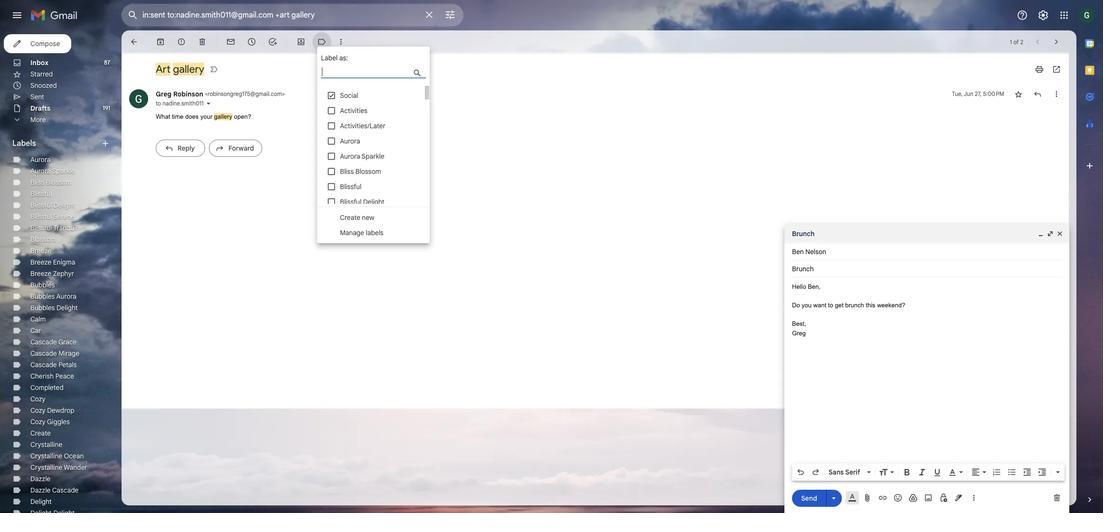 Task type: describe. For each thing, give the bounding box(es) containing it.
labels
[[12, 139, 36, 148]]

tranquil
[[53, 224, 77, 232]]

send button
[[792, 490, 827, 507]]

cascade for cascade mirage
[[30, 349, 57, 358]]

breeze zephyr
[[30, 269, 74, 278]]

crystalline wander link
[[30, 463, 87, 472]]

starred
[[30, 70, 53, 78]]

dazzle link
[[30, 475, 51, 483]]

greg inside best, greg
[[792, 329, 806, 337]]

want
[[814, 302, 827, 309]]

clear search image
[[420, 5, 439, 24]]

1 horizontal spatial blissful delight
[[340, 198, 385, 206]]

5:00 pm
[[983, 90, 1005, 97]]

more options image
[[972, 493, 977, 503]]

tue,
[[952, 90, 963, 97]]

search mail image
[[124, 7, 142, 24]]

open?
[[234, 113, 251, 120]]

blissful delight link
[[30, 201, 75, 210]]

add to tasks image
[[268, 37, 277, 47]]

breeze for breeze enigma
[[30, 258, 51, 267]]

breeze enigma
[[30, 258, 75, 267]]

191
[[103, 105, 110, 112]]

inbox
[[30, 58, 48, 67]]

of
[[1014, 38, 1019, 45]]

delight up new
[[363, 198, 385, 206]]

report spam image
[[177, 37, 186, 47]]

blissful tranquil link
[[30, 224, 77, 232]]

dazzle cascade link
[[30, 486, 79, 495]]

as:
[[339, 54, 348, 62]]

car
[[30, 326, 41, 335]]

more
[[30, 115, 46, 124]]

cozy link
[[30, 395, 45, 403]]

cozy dewdrop
[[30, 406, 74, 415]]

insert files using drive image
[[909, 493, 918, 503]]

starred link
[[30, 70, 53, 78]]

close image
[[1057, 230, 1064, 238]]

Message Body text field
[[792, 282, 1062, 461]]

snooze image
[[247, 37, 257, 47]]

delight down 'bubbles aurora'
[[57, 304, 78, 312]]

0 vertical spatial gallery
[[173, 63, 204, 76]]

nadine.smith011
[[163, 100, 204, 107]]

peace
[[55, 372, 74, 381]]

blissful serene
[[30, 212, 75, 221]]

>
[[282, 90, 285, 97]]

social
[[340, 91, 358, 100]]

label as:
[[321, 54, 348, 62]]

weekend?
[[878, 302, 906, 309]]

create new
[[340, 213, 375, 222]]

you
[[802, 302, 812, 309]]

0 vertical spatial bliss blossom
[[340, 167, 381, 176]]

serene
[[53, 212, 75, 221]]

advanced search options image
[[441, 5, 460, 24]]

blossom link
[[30, 235, 56, 244]]

2 vertical spatial blossom
[[30, 235, 56, 244]]

cascade for cascade grace
[[30, 338, 57, 346]]

tue, jun 27, 5:00 pm cell
[[952, 89, 1005, 99]]

more button
[[0, 114, 114, 125]]

cozy for cozy giggles
[[30, 418, 45, 426]]

cascade petals link
[[30, 361, 77, 369]]

your
[[200, 113, 212, 120]]

insert signature image
[[954, 493, 964, 503]]

1 horizontal spatial gallery
[[214, 113, 232, 120]]

what time does your gallery open?
[[156, 113, 251, 120]]

main menu image
[[11, 10, 23, 21]]

more image
[[336, 37, 346, 47]]

cherish peace
[[30, 372, 74, 381]]

brunch dialog
[[785, 224, 1070, 513]]

giggles
[[47, 418, 70, 426]]

create for create link
[[30, 429, 51, 438]]

robinsongreg175@gmail.com
[[208, 90, 282, 97]]

greg robinson cell
[[156, 90, 285, 98]]

0 vertical spatial aurora sparkle
[[340, 152, 385, 161]]

Subject field
[[792, 264, 1062, 274]]

best,
[[792, 320, 806, 327]]

inbox link
[[30, 58, 48, 67]]

breeze zephyr link
[[30, 269, 74, 278]]

grace
[[58, 338, 77, 346]]

breeze enigma link
[[30, 258, 75, 267]]

ben nelson
[[792, 248, 827, 256]]

labels navigation
[[0, 30, 122, 513]]

cozy giggles link
[[30, 418, 70, 426]]

cascade grace
[[30, 338, 77, 346]]

best, greg
[[792, 320, 806, 337]]

delight link
[[30, 497, 52, 506]]

insert photo image
[[924, 493, 934, 503]]

mirage
[[59, 349, 79, 358]]

bubbles link
[[30, 281, 55, 289]]

cascade down 'crystalline wander' link
[[52, 486, 79, 495]]

bliss inside labels navigation
[[30, 178, 44, 187]]

snoozed
[[30, 81, 57, 90]]

create link
[[30, 429, 51, 438]]

aurora link
[[30, 155, 51, 164]]

completed
[[30, 383, 63, 392]]

petals
[[59, 361, 77, 369]]

settings image
[[1038, 10, 1049, 21]]

insert emoji ‪(⌘⇧2)‬ image
[[894, 493, 903, 503]]

delight down dazzle cascade
[[30, 497, 52, 506]]

cozy for cozy link
[[30, 395, 45, 403]]

move to inbox image
[[296, 37, 306, 47]]

bulleted list ‪(⌘⇧8)‬ image
[[1008, 467, 1017, 477]]

more formatting options image
[[1054, 467, 1063, 477]]

do you want to get brunch this weekend?
[[792, 302, 906, 309]]

bubbles for delight
[[30, 304, 55, 312]]

<
[[205, 90, 208, 97]]

gmail image
[[30, 6, 82, 25]]

0 vertical spatial to
[[156, 100, 161, 107]]

discard draft ‪(⌘⇧d)‬ image
[[1053, 493, 1062, 503]]

italic ‪(⌘i)‬ image
[[918, 467, 927, 477]]

reply
[[178, 144, 195, 152]]

activities/later
[[340, 122, 386, 130]]

indent more ‪(⌘])‬ image
[[1038, 467, 1048, 477]]

dazzle for dazzle cascade
[[30, 486, 51, 495]]

serif
[[846, 468, 861, 476]]

do
[[792, 302, 800, 309]]

delight up serene
[[54, 201, 75, 210]]



Task type: locate. For each thing, give the bounding box(es) containing it.
bubbles delight link
[[30, 304, 78, 312]]

blissful
[[340, 182, 362, 191], [30, 190, 52, 198], [340, 198, 362, 206], [30, 201, 52, 210], [30, 212, 52, 221], [30, 224, 52, 232]]

Search mail text field
[[143, 10, 418, 20]]

bubbles aurora link
[[30, 292, 76, 301]]

1 dazzle from the top
[[30, 475, 51, 483]]

to left get
[[828, 302, 834, 309]]

art gallery
[[156, 63, 204, 76]]

bold ‪(⌘b)‬ image
[[903, 467, 912, 477]]

reply link
[[156, 139, 205, 157]]

bubbles for aurora
[[30, 292, 55, 301]]

completed link
[[30, 383, 63, 392]]

manage labels
[[340, 229, 384, 237]]

breeze down breeze link
[[30, 258, 51, 267]]

cascade down car
[[30, 338, 57, 346]]

bubbles up calm link
[[30, 304, 55, 312]]

blissful tranquil
[[30, 224, 77, 232]]

undo ‪(⌘z)‬ image
[[796, 467, 806, 477]]

1 vertical spatial bliss
[[30, 178, 44, 187]]

calm
[[30, 315, 46, 324]]

cascade up 'cherish'
[[30, 361, 57, 369]]

1 horizontal spatial bliss
[[340, 167, 354, 176]]

cozy dewdrop link
[[30, 406, 74, 415]]

2 breeze from the top
[[30, 258, 51, 267]]

support image
[[1017, 10, 1029, 21]]

create up the 'crystalline' link
[[30, 429, 51, 438]]

time
[[172, 113, 184, 120]]

dazzle up dazzle cascade
[[30, 475, 51, 483]]

0 horizontal spatial bliss blossom
[[30, 178, 71, 187]]

breeze down 'blossom' link
[[30, 247, 51, 255]]

get
[[835, 302, 844, 309]]

cascade mirage
[[30, 349, 79, 358]]

new
[[362, 213, 375, 222]]

breeze for breeze zephyr
[[30, 269, 51, 278]]

jun
[[964, 90, 974, 97]]

1 vertical spatial create
[[30, 429, 51, 438]]

art
[[156, 63, 171, 76]]

0 horizontal spatial bliss
[[30, 178, 44, 187]]

0 vertical spatial bubbles
[[30, 281, 55, 289]]

bubbles delight
[[30, 304, 78, 312]]

brunch
[[846, 302, 865, 309]]

crystalline for ocean
[[30, 452, 62, 460]]

2 cozy from the top
[[30, 406, 45, 415]]

bliss blossom link
[[30, 178, 71, 187]]

1 horizontal spatial greg
[[792, 329, 806, 337]]

1 vertical spatial sparkle
[[52, 167, 75, 175]]

3 bubbles from the top
[[30, 304, 55, 312]]

Label-as menu open text field
[[321, 67, 444, 78]]

toggle confidential mode image
[[939, 493, 949, 503]]

gallery up robinson
[[173, 63, 204, 76]]

cascade down cascade grace
[[30, 349, 57, 358]]

indent less ‪(⌘[)‬ image
[[1023, 467, 1032, 477]]

1 vertical spatial to
[[828, 302, 834, 309]]

create for create new
[[340, 213, 360, 222]]

1 horizontal spatial to
[[828, 302, 834, 309]]

1 vertical spatial breeze
[[30, 258, 51, 267]]

Not starred checkbox
[[1014, 89, 1024, 99]]

1 of 2
[[1010, 38, 1024, 45]]

0 vertical spatial bliss
[[340, 167, 354, 176]]

to inside "message body" text box
[[828, 302, 834, 309]]

cherish peace link
[[30, 372, 74, 381]]

aurora
[[340, 137, 360, 145], [340, 152, 360, 161], [30, 155, 51, 164], [30, 167, 51, 175], [56, 292, 76, 301]]

dazzle for dazzle link
[[30, 475, 51, 483]]

0 vertical spatial create
[[340, 213, 360, 222]]

bliss blossom down aurora sparkle link
[[30, 178, 71, 187]]

0 vertical spatial dazzle
[[30, 475, 51, 483]]

sans
[[829, 468, 844, 476]]

cozy
[[30, 395, 45, 403], [30, 406, 45, 415], [30, 418, 45, 426]]

crystalline down create link
[[30, 440, 62, 449]]

tab list
[[1077, 30, 1104, 479]]

greg up "to nadine.smith011"
[[156, 90, 172, 98]]

crystalline ocean link
[[30, 452, 84, 460]]

1 crystalline from the top
[[30, 440, 62, 449]]

calm link
[[30, 315, 46, 324]]

1
[[1010, 38, 1012, 45]]

compose button
[[4, 34, 71, 53]]

cozy giggles
[[30, 418, 70, 426]]

labels
[[366, 229, 384, 237]]

attach files image
[[863, 493, 873, 503]]

greg
[[156, 90, 172, 98], [792, 329, 806, 337]]

sent
[[30, 93, 44, 101]]

blissful link
[[30, 190, 52, 198]]

aurora sparkle down activities/later
[[340, 152, 385, 161]]

3 crystalline from the top
[[30, 463, 62, 472]]

aurora sparkle up bliss blossom link
[[30, 167, 75, 175]]

bliss blossom
[[340, 167, 381, 176], [30, 178, 71, 187]]

1 horizontal spatial create
[[340, 213, 360, 222]]

sparkle down activities/later
[[362, 152, 385, 161]]

bubbles down bubbles link
[[30, 292, 55, 301]]

bubbles aurora
[[30, 292, 76, 301]]

older image
[[1052, 37, 1062, 47]]

1 vertical spatial greg
[[792, 329, 806, 337]]

0 vertical spatial crystalline
[[30, 440, 62, 449]]

crystalline for wander
[[30, 463, 62, 472]]

crystalline
[[30, 440, 62, 449], [30, 452, 62, 460], [30, 463, 62, 472]]

underline ‪(⌘u)‬ image
[[933, 468, 943, 477]]

bliss up blissful link
[[30, 178, 44, 187]]

0 horizontal spatial to
[[156, 100, 161, 107]]

crystalline ocean
[[30, 452, 84, 460]]

bliss blossom inside labels navigation
[[30, 178, 71, 187]]

2 dazzle from the top
[[30, 486, 51, 495]]

ben,
[[808, 283, 821, 290]]

0 horizontal spatial blissful delight
[[30, 201, 75, 210]]

to up the what
[[156, 100, 161, 107]]

cascade for cascade petals
[[30, 361, 57, 369]]

blossom down aurora sparkle link
[[46, 178, 71, 187]]

sparkle up bliss blossom link
[[52, 167, 75, 175]]

delete image
[[198, 37, 207, 47]]

crystalline down the 'crystalline' link
[[30, 452, 62, 460]]

zephyr
[[53, 269, 74, 278]]

blossom down activities/later
[[356, 167, 381, 176]]

blissful serene link
[[30, 212, 75, 221]]

1 vertical spatial crystalline
[[30, 452, 62, 460]]

not starred image
[[1014, 89, 1024, 99]]

0 horizontal spatial greg
[[156, 90, 172, 98]]

cascade grace link
[[30, 338, 77, 346]]

2 vertical spatial crystalline
[[30, 463, 62, 472]]

pop out image
[[1047, 230, 1055, 238]]

2 vertical spatial breeze
[[30, 269, 51, 278]]

blossom up breeze link
[[30, 235, 56, 244]]

sent link
[[30, 93, 44, 101]]

0 vertical spatial blossom
[[356, 167, 381, 176]]

gallery
[[173, 63, 204, 76], [214, 113, 232, 120]]

insert link ‪(⌘k)‬ image
[[878, 493, 888, 503]]

activities
[[340, 106, 368, 115]]

blissful delight up blissful serene
[[30, 201, 75, 210]]

1 cozy from the top
[[30, 395, 45, 403]]

sparkle inside labels navigation
[[52, 167, 75, 175]]

0 vertical spatial breeze
[[30, 247, 51, 255]]

cozy down completed link
[[30, 395, 45, 403]]

to nadine.smith011
[[156, 100, 204, 107]]

bliss up create new
[[340, 167, 354, 176]]

blissful delight up create new
[[340, 198, 385, 206]]

aurora sparkle inside labels navigation
[[30, 167, 75, 175]]

ben
[[792, 248, 804, 256]]

cozy up create link
[[30, 418, 45, 426]]

0 horizontal spatial gallery
[[173, 63, 204, 76]]

more send options image
[[829, 493, 839, 503]]

1 vertical spatial bubbles
[[30, 292, 55, 301]]

3 breeze from the top
[[30, 269, 51, 278]]

archive image
[[156, 37, 165, 47]]

robinson
[[173, 90, 203, 98]]

2 bubbles from the top
[[30, 292, 55, 301]]

bubbles down breeze zephyr
[[30, 281, 55, 289]]

ocean
[[64, 452, 84, 460]]

delight
[[363, 198, 385, 206], [54, 201, 75, 210], [57, 304, 78, 312], [30, 497, 52, 506]]

tue, jun 27, 5:00 pm
[[952, 90, 1005, 97]]

2 vertical spatial bubbles
[[30, 304, 55, 312]]

redo ‪(⌘y)‬ image
[[811, 467, 821, 477]]

enigma
[[53, 258, 75, 267]]

87
[[104, 59, 110, 66]]

show details image
[[206, 101, 211, 106]]

crystalline up dazzle link
[[30, 463, 62, 472]]

1 vertical spatial gallery
[[214, 113, 232, 120]]

cascade petals
[[30, 361, 77, 369]]

1 horizontal spatial aurora sparkle
[[340, 152, 385, 161]]

car link
[[30, 326, 41, 335]]

numbered list ‪(⌘⇧7)‬ image
[[992, 467, 1002, 477]]

1 vertical spatial blossom
[[46, 178, 71, 187]]

0 horizontal spatial sparkle
[[52, 167, 75, 175]]

breeze up bubbles link
[[30, 269, 51, 278]]

0 horizontal spatial aurora sparkle
[[30, 167, 75, 175]]

1 vertical spatial cozy
[[30, 406, 45, 415]]

back to search results image
[[129, 37, 139, 47]]

dazzle
[[30, 475, 51, 483], [30, 486, 51, 495]]

bliss blossom down activities/later
[[340, 167, 381, 176]]

forward
[[229, 144, 254, 152]]

cherish
[[30, 372, 54, 381]]

bubbles
[[30, 281, 55, 289], [30, 292, 55, 301], [30, 304, 55, 312]]

greg down best,
[[792, 329, 806, 337]]

cozy down cozy link
[[30, 406, 45, 415]]

create inside labels navigation
[[30, 429, 51, 438]]

2 crystalline from the top
[[30, 452, 62, 460]]

1 horizontal spatial bliss blossom
[[340, 167, 381, 176]]

hello
[[792, 283, 806, 290]]

blossom
[[356, 167, 381, 176], [46, 178, 71, 187], [30, 235, 56, 244]]

this
[[866, 302, 876, 309]]

snoozed link
[[30, 81, 57, 90]]

sans serif option
[[827, 467, 866, 477]]

1 vertical spatial bliss blossom
[[30, 178, 71, 187]]

cozy for cozy dewdrop
[[30, 406, 45, 415]]

brunch
[[792, 229, 815, 238]]

dazzle down dazzle link
[[30, 486, 51, 495]]

0 vertical spatial sparkle
[[362, 152, 385, 161]]

gallery right your
[[214, 113, 232, 120]]

1 breeze from the top
[[30, 247, 51, 255]]

labels image
[[317, 37, 327, 47]]

label
[[321, 54, 338, 62]]

0 horizontal spatial create
[[30, 429, 51, 438]]

0 vertical spatial cozy
[[30, 395, 45, 403]]

breeze for breeze link
[[30, 247, 51, 255]]

3 cozy from the top
[[30, 418, 45, 426]]

minimize image
[[1038, 230, 1045, 238]]

1 vertical spatial dazzle
[[30, 486, 51, 495]]

mark as unread image
[[226, 37, 236, 47]]

aurora sparkle
[[340, 152, 385, 161], [30, 167, 75, 175]]

1 horizontal spatial sparkle
[[362, 152, 385, 161]]

1 vertical spatial aurora sparkle
[[30, 167, 75, 175]]

forward link
[[209, 139, 262, 157]]

aurora sparkle link
[[30, 167, 75, 175]]

drafts
[[30, 104, 50, 113]]

nelson
[[806, 248, 827, 256]]

create up manage
[[340, 213, 360, 222]]

None search field
[[122, 4, 464, 27]]

2 vertical spatial cozy
[[30, 418, 45, 426]]

dazzle cascade
[[30, 486, 79, 495]]

labels heading
[[12, 139, 101, 148]]

crystalline wander
[[30, 463, 87, 472]]

0 vertical spatial greg
[[156, 90, 172, 98]]

1 bubbles from the top
[[30, 281, 55, 289]]

does
[[185, 113, 199, 120]]

blissful delight inside labels navigation
[[30, 201, 75, 210]]

greg robinson < robinsongreg175@gmail.com >
[[156, 90, 285, 98]]

cascade
[[30, 338, 57, 346], [30, 349, 57, 358], [30, 361, 57, 369], [52, 486, 79, 495]]

formatting options toolbar
[[792, 464, 1065, 481]]



Task type: vqa. For each thing, say whether or not it's contained in the screenshot.
the Blissful Delight to the left
yes



